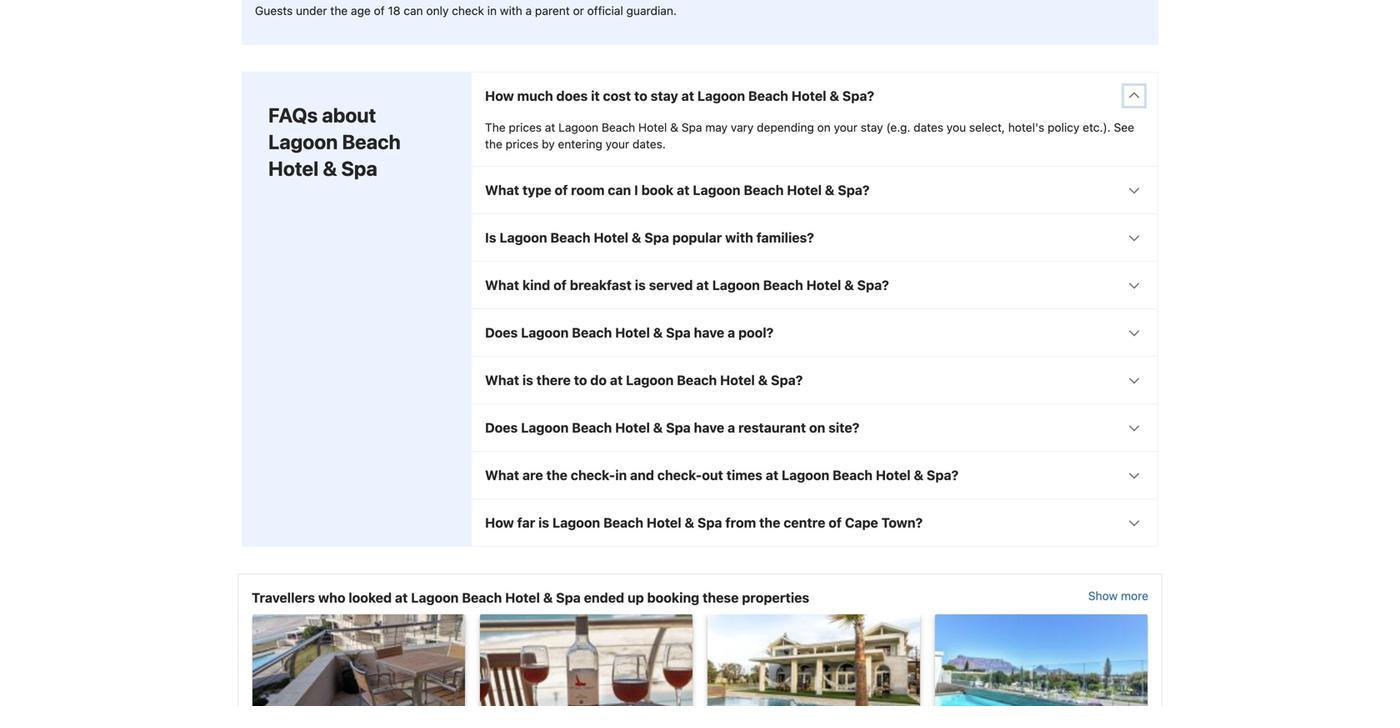 Task type: vqa. For each thing, say whether or not it's contained in the screenshot.
vary
yes



Task type: locate. For each thing, give the bounding box(es) containing it.
lagoon right is
[[500, 230, 547, 246]]

what for what kind of breakfast is served at lagoon beach hotel & spa?
[[485, 277, 519, 293]]

town?
[[882, 515, 923, 531]]

0 vertical spatial to
[[634, 88, 648, 104]]

on
[[817, 121, 831, 134], [810, 420, 826, 436]]

what
[[485, 182, 519, 198], [485, 277, 519, 293], [485, 372, 519, 388], [485, 467, 519, 483]]

your down how much does it cost to stay at lagoon beach hotel & spa? dropdown button
[[834, 121, 858, 134]]

0 horizontal spatial stay
[[651, 88, 678, 104]]

lagoon inside is lagoon beach hotel & spa popular with families? dropdown button
[[500, 230, 547, 246]]

spa left popular
[[645, 230, 669, 246]]

to right cost at the top left
[[634, 88, 648, 104]]

0 vertical spatial in
[[487, 4, 497, 18]]

spa inside faqs about lagoon beach hotel & spa
[[341, 157, 377, 180]]

1 vertical spatial how
[[485, 515, 514, 531]]

0 horizontal spatial your
[[606, 137, 630, 151]]

times
[[727, 467, 763, 483]]

1 does from the top
[[485, 325, 518, 341]]

does for does lagoon beach hotel & spa have a pool?
[[485, 325, 518, 341]]

far
[[517, 515, 535, 531]]

book
[[642, 182, 674, 198]]

at right served at the left
[[696, 277, 709, 293]]

0 horizontal spatial with
[[500, 4, 523, 18]]

with left parent
[[500, 4, 523, 18]]

have inside does lagoon beach hotel & spa have a restaurant on site? dropdown button
[[694, 420, 725, 436]]

a inside dropdown button
[[728, 420, 735, 436]]

does lagoon beach hotel & spa have a restaurant on site? button
[[472, 404, 1158, 451]]

your left dates.
[[606, 137, 630, 151]]

hotel inside dropdown button
[[615, 325, 650, 341]]

0 vertical spatial how
[[485, 88, 514, 104]]

see
[[1114, 121, 1135, 134]]

1 vertical spatial stay
[[861, 121, 883, 134]]

spa left may
[[682, 121, 702, 134]]

& down about in the top of the page
[[323, 157, 337, 180]]

3 what from the top
[[485, 372, 519, 388]]

a left parent
[[526, 4, 532, 18]]

1 horizontal spatial with
[[725, 230, 753, 246]]

on inside dropdown button
[[810, 420, 826, 436]]

have left pool?
[[694, 325, 725, 341]]

with
[[500, 4, 523, 18], [725, 230, 753, 246]]

lagoon right do
[[626, 372, 674, 388]]

check-
[[571, 467, 615, 483], [658, 467, 702, 483]]

at right times
[[766, 467, 779, 483]]

beach inside dropdown button
[[572, 325, 612, 341]]

have inside "does lagoon beach hotel & spa have a pool?" dropdown button
[[694, 325, 725, 341]]

spa left "from"
[[698, 515, 722, 531]]

spa? inside what are the check-in and check-out times at lagoon beach hotel & spa? dropdown button
[[927, 467, 959, 483]]

cape
[[845, 515, 879, 531]]

can right 18
[[404, 4, 423, 18]]

have up out
[[694, 420, 725, 436]]

beach
[[749, 88, 789, 104], [602, 121, 635, 134], [342, 130, 401, 154], [744, 182, 784, 198], [551, 230, 591, 246], [763, 277, 803, 293], [572, 325, 612, 341], [677, 372, 717, 388], [572, 420, 612, 436], [833, 467, 873, 483], [604, 515, 644, 531], [462, 590, 502, 606]]

1 vertical spatial does
[[485, 420, 518, 436]]

at up by
[[545, 121, 556, 134]]

hotel inside the prices at lagoon beach hotel & spa may vary depending on your stay (e.g. dates you select, hotel's policy etc.). see the prices by entering your dates.
[[639, 121, 667, 134]]

hotel down 'faqs'
[[268, 157, 319, 180]]

spa
[[682, 121, 702, 134], [341, 157, 377, 180], [645, 230, 669, 246], [666, 325, 691, 341], [666, 420, 691, 436], [698, 515, 722, 531], [556, 590, 581, 606]]

have for pool?
[[694, 325, 725, 341]]

0 horizontal spatial is
[[523, 372, 533, 388]]

1 how from the top
[[485, 88, 514, 104]]

hotel up 'what is there to do at lagoon beach hotel & spa?'
[[615, 325, 650, 341]]

lagoon down there in the bottom of the page
[[521, 420, 569, 436]]

of inside dropdown button
[[555, 182, 568, 198]]

&
[[830, 88, 840, 104], [670, 121, 679, 134], [323, 157, 337, 180], [825, 182, 835, 198], [632, 230, 642, 246], [845, 277, 854, 293], [653, 325, 663, 341], [758, 372, 768, 388], [653, 420, 663, 436], [914, 467, 924, 483], [685, 515, 695, 531], [543, 590, 553, 606]]

of
[[374, 4, 385, 18], [555, 182, 568, 198], [554, 277, 567, 293], [829, 515, 842, 531]]

& down how much does it cost to stay at lagoon beach hotel & spa?
[[670, 121, 679, 134]]

& down served at the left
[[653, 325, 663, 341]]

what type of room can i book at lagoon beach hotel & spa?
[[485, 182, 870, 198]]

travellers
[[252, 590, 315, 606]]

0 horizontal spatial can
[[404, 4, 423, 18]]

spa left ended
[[556, 590, 581, 606]]

0 vertical spatial have
[[694, 325, 725, 341]]

you
[[947, 121, 966, 134]]

lagoon down kind
[[521, 325, 569, 341]]

2 horizontal spatial is
[[635, 277, 646, 293]]

is lagoon beach hotel & spa popular with families?
[[485, 230, 814, 246]]

of right the type
[[555, 182, 568, 198]]

stay
[[651, 88, 678, 104], [861, 121, 883, 134]]

how for how far is lagoon beach hotel & spa from the centre of cape town?
[[485, 515, 514, 531]]

& up town?
[[914, 467, 924, 483]]

0 vertical spatial a
[[526, 4, 532, 18]]

spa? inside what type of room can i book at lagoon beach hotel & spa? dropdown button
[[838, 182, 870, 198]]

1 vertical spatial on
[[810, 420, 826, 436]]

to left do
[[574, 372, 587, 388]]

have
[[694, 325, 725, 341], [694, 420, 725, 436]]

hotel down the and
[[647, 515, 682, 531]]

1 vertical spatial prices
[[506, 137, 539, 151]]

how
[[485, 88, 514, 104], [485, 515, 514, 531]]

hotel
[[792, 88, 827, 104], [639, 121, 667, 134], [268, 157, 319, 180], [787, 182, 822, 198], [594, 230, 629, 246], [807, 277, 841, 293], [615, 325, 650, 341], [720, 372, 755, 388], [615, 420, 650, 436], [876, 467, 911, 483], [647, 515, 682, 531], [505, 590, 540, 606]]

0 horizontal spatial to
[[574, 372, 587, 388]]

what left "are"
[[485, 467, 519, 483]]

does inside "does lagoon beach hotel & spa have a pool?" dropdown button
[[485, 325, 518, 341]]

is left served at the left
[[635, 277, 646, 293]]

lagoon up centre
[[782, 467, 830, 483]]

1 what from the top
[[485, 182, 519, 198]]

spa inside the prices at lagoon beach hotel & spa may vary depending on your stay (e.g. dates you select, hotel's policy etc.). see the prices by entering your dates.
[[682, 121, 702, 134]]

2 vertical spatial a
[[728, 420, 735, 436]]

and
[[630, 467, 654, 483]]

a inside dropdown button
[[728, 325, 735, 341]]

0 vertical spatial does
[[485, 325, 518, 341]]

what left the type
[[485, 182, 519, 198]]

on left site?
[[810, 420, 826, 436]]

guests
[[255, 4, 293, 18]]

check- left the and
[[571, 467, 615, 483]]

& up the prices at lagoon beach hotel & spa may vary depending on your stay (e.g. dates you select, hotel's policy etc.). see the prices by entering your dates.
[[830, 88, 840, 104]]

lagoon down 'faqs'
[[268, 130, 338, 154]]

can inside dropdown button
[[608, 182, 631, 198]]

2 what from the top
[[485, 277, 519, 293]]

is
[[635, 277, 646, 293], [523, 372, 533, 388], [539, 515, 549, 531]]

1 vertical spatial with
[[725, 230, 753, 246]]

spa down served at the left
[[666, 325, 691, 341]]

1 vertical spatial to
[[574, 372, 587, 388]]

stay right cost at the top left
[[651, 88, 678, 104]]

beach inside faqs about lagoon beach hotel & spa
[[342, 130, 401, 154]]

what for what type of room can i book at lagoon beach hotel & spa?
[[485, 182, 519, 198]]

2 how from the top
[[485, 515, 514, 531]]

the down the the
[[485, 137, 503, 151]]

& left ended
[[543, 590, 553, 606]]

0 vertical spatial is
[[635, 277, 646, 293]]

check- right the and
[[658, 467, 702, 483]]

lagoon up 'entering'
[[559, 121, 599, 134]]

a left restaurant
[[728, 420, 735, 436]]

is right "far"
[[539, 515, 549, 531]]

to
[[634, 88, 648, 104], [574, 372, 587, 388]]

select,
[[970, 121, 1005, 134]]

how left "far"
[[485, 515, 514, 531]]

properties
[[742, 590, 810, 606]]

what for what is there to do at lagoon beach hotel & spa?
[[485, 372, 519, 388]]

ended
[[584, 590, 625, 606]]

lagoon inside what type of room can i book at lagoon beach hotel & spa? dropdown button
[[693, 182, 741, 198]]

the right "from"
[[760, 515, 781, 531]]

a
[[526, 4, 532, 18], [728, 325, 735, 341], [728, 420, 735, 436]]

guardian.
[[627, 4, 677, 18]]

1 horizontal spatial stay
[[861, 121, 883, 134]]

4 what from the top
[[485, 467, 519, 483]]

in left the and
[[615, 467, 627, 483]]

hotel up is lagoon beach hotel & spa popular with families? dropdown button
[[787, 182, 822, 198]]

lagoon inside how far is lagoon beach hotel & spa from the centre of cape town? dropdown button
[[553, 515, 600, 531]]

1 horizontal spatial is
[[539, 515, 549, 531]]

at
[[682, 88, 694, 104], [545, 121, 556, 134], [677, 182, 690, 198], [696, 277, 709, 293], [610, 372, 623, 388], [766, 467, 779, 483], [395, 590, 408, 606]]

the inside the prices at lagoon beach hotel & spa may vary depending on your stay (e.g. dates you select, hotel's policy etc.). see the prices by entering your dates.
[[485, 137, 503, 151]]

1 horizontal spatial check-
[[658, 467, 702, 483]]

hotel up dates.
[[639, 121, 667, 134]]

lagoon inside what is there to do at lagoon beach hotel & spa? dropdown button
[[626, 372, 674, 388]]

the
[[330, 4, 348, 18], [485, 137, 503, 151], [547, 467, 568, 483], [760, 515, 781, 531]]

0 vertical spatial stay
[[651, 88, 678, 104]]

stay left the (e.g.
[[861, 121, 883, 134]]

1 have from the top
[[694, 325, 725, 341]]

show
[[1089, 589, 1118, 603]]

prices left by
[[506, 137, 539, 151]]

1 vertical spatial in
[[615, 467, 627, 483]]

2 does from the top
[[485, 420, 518, 436]]

room
[[571, 182, 605, 198]]

with right popular
[[725, 230, 753, 246]]

popular
[[673, 230, 722, 246]]

0 horizontal spatial check-
[[571, 467, 615, 483]]

spa?
[[843, 88, 875, 104], [838, 182, 870, 198], [857, 277, 889, 293], [771, 372, 803, 388], [927, 467, 959, 483]]

in right check
[[487, 4, 497, 18]]

1 vertical spatial have
[[694, 420, 725, 436]]

a for does lagoon beach hotel & spa have a restaurant on site?
[[728, 420, 735, 436]]

is left there in the bottom of the page
[[523, 372, 533, 388]]

lagoon right "far"
[[553, 515, 600, 531]]

cost
[[603, 88, 631, 104]]

& left "from"
[[685, 515, 695, 531]]

does inside does lagoon beach hotel & spa have a restaurant on site? dropdown button
[[485, 420, 518, 436]]

prices up by
[[509, 121, 542, 134]]

lagoon up may
[[698, 88, 745, 104]]

1 horizontal spatial can
[[608, 182, 631, 198]]

1 horizontal spatial in
[[615, 467, 627, 483]]

1 vertical spatial can
[[608, 182, 631, 198]]

& down 'what is there to do at lagoon beach hotel & spa?'
[[653, 420, 663, 436]]

what left kind
[[485, 277, 519, 293]]

type
[[523, 182, 552, 198]]

0 vertical spatial your
[[834, 121, 858, 134]]

with inside dropdown button
[[725, 230, 753, 246]]

a left pool?
[[728, 325, 735, 341]]

2 have from the top
[[694, 420, 725, 436]]

in
[[487, 4, 497, 18], [615, 467, 627, 483]]

restaurant
[[739, 420, 806, 436]]

can
[[404, 4, 423, 18], [608, 182, 631, 198]]

spa down about in the top of the page
[[341, 157, 377, 180]]

2 vertical spatial is
[[539, 515, 549, 531]]

site?
[[829, 420, 860, 436]]

lagoon up popular
[[693, 182, 741, 198]]

can left i
[[608, 182, 631, 198]]

on down how much does it cost to stay at lagoon beach hotel & spa? dropdown button
[[817, 121, 831, 134]]

hotel's
[[1009, 121, 1045, 134]]

faqs
[[268, 103, 318, 127]]

it
[[591, 88, 600, 104]]

do
[[591, 372, 607, 388]]

& inside faqs about lagoon beach hotel & spa
[[323, 157, 337, 180]]

& up is lagoon beach hotel & spa popular with families? dropdown button
[[825, 182, 835, 198]]

are
[[523, 467, 543, 483]]

these
[[703, 590, 739, 606]]

pool?
[[739, 325, 774, 341]]

spa? inside how much does it cost to stay at lagoon beach hotel & spa? dropdown button
[[843, 88, 875, 104]]

18
[[388, 4, 401, 18]]

parent
[[535, 4, 570, 18]]

lagoon up pool?
[[712, 277, 760, 293]]

at right book on the left of page
[[677, 182, 690, 198]]

0 vertical spatial on
[[817, 121, 831, 134]]

what inside dropdown button
[[485, 182, 519, 198]]

the right "are"
[[547, 467, 568, 483]]

the left the 'age'
[[330, 4, 348, 18]]

out
[[702, 467, 724, 483]]

spa down 'what is there to do at lagoon beach hotel & spa?'
[[666, 420, 691, 436]]

1 vertical spatial is
[[523, 372, 533, 388]]

what left there in the bottom of the page
[[485, 372, 519, 388]]

check
[[452, 4, 484, 18]]

1 vertical spatial a
[[728, 325, 735, 341]]

does lagoon beach hotel & spa have a restaurant on site?
[[485, 420, 860, 436]]

how up the the
[[485, 88, 514, 104]]

does
[[485, 325, 518, 341], [485, 420, 518, 436]]

your
[[834, 121, 858, 134], [606, 137, 630, 151]]

lagoon inside what are the check-in and check-out times at lagoon beach hotel & spa? dropdown button
[[782, 467, 830, 483]]



Task type: describe. For each thing, give the bounding box(es) containing it.
what are the check-in and check-out times at lagoon beach hotel & spa? button
[[472, 452, 1158, 499]]

travellers who looked at lagoon beach hotel & spa ended up booking these properties
[[252, 590, 810, 606]]

stay inside the prices at lagoon beach hotel & spa may vary depending on your stay (e.g. dates you select, hotel's policy etc.). see the prices by entering your dates.
[[861, 121, 883, 134]]

& inside the prices at lagoon beach hotel & spa may vary depending on your stay (e.g. dates you select, hotel's policy etc.). see the prices by entering your dates.
[[670, 121, 679, 134]]

does lagoon beach hotel & spa have a pool? button
[[472, 309, 1158, 356]]

more
[[1121, 589, 1149, 603]]

of left cape
[[829, 515, 842, 531]]

lagoon inside 'what kind of breakfast is served at lagoon beach hotel & spa?' dropdown button
[[712, 277, 760, 293]]

1 check- from the left
[[571, 467, 615, 483]]

is inside 'what kind of breakfast is served at lagoon beach hotel & spa?' dropdown button
[[635, 277, 646, 293]]

may
[[706, 121, 728, 134]]

in inside dropdown button
[[615, 467, 627, 483]]

1 horizontal spatial your
[[834, 121, 858, 134]]

dates
[[914, 121, 944, 134]]

or
[[573, 4, 584, 18]]

the prices at lagoon beach hotel & spa may vary depending on your stay (e.g. dates you select, hotel's policy etc.). see the prices by entering your dates.
[[485, 121, 1135, 151]]

how much does it cost to stay at lagoon beach hotel & spa?
[[485, 88, 875, 104]]

does lagoon beach hotel & spa have a pool?
[[485, 325, 774, 341]]

how much does it cost to stay at lagoon beach hotel & spa? button
[[472, 73, 1158, 119]]

under
[[296, 4, 327, 18]]

is inside what is there to do at lagoon beach hotel & spa? dropdown button
[[523, 372, 533, 388]]

hotel down "far"
[[505, 590, 540, 606]]

what for what are the check-in and check-out times at lagoon beach hotel & spa?
[[485, 467, 519, 483]]

from
[[726, 515, 756, 531]]

beach inside the prices at lagoon beach hotel & spa may vary depending on your stay (e.g. dates you select, hotel's policy etc.). see the prices by entering your dates.
[[602, 121, 635, 134]]

hotel up the and
[[615, 420, 650, 436]]

at right looked
[[395, 590, 408, 606]]

served
[[649, 277, 693, 293]]

looked
[[349, 590, 392, 606]]

age
[[351, 4, 371, 18]]

the
[[485, 121, 506, 134]]

what is there to do at lagoon beach hotel & spa?
[[485, 372, 803, 388]]

hotel down pool?
[[720, 372, 755, 388]]

& down pool?
[[758, 372, 768, 388]]

0 horizontal spatial in
[[487, 4, 497, 18]]

have for restaurant
[[694, 420, 725, 436]]

beach inside dropdown button
[[744, 182, 784, 198]]

stay inside dropdown button
[[651, 88, 678, 104]]

kind
[[523, 277, 550, 293]]

a for does lagoon beach hotel & spa have a pool?
[[728, 325, 735, 341]]

how far is lagoon beach hotel & spa from the centre of cape town? button
[[472, 499, 1158, 546]]

lagoon inside the prices at lagoon beach hotel & spa may vary depending on your stay (e.g. dates you select, hotel's policy etc.). see the prices by entering your dates.
[[559, 121, 599, 134]]

hotel inside dropdown button
[[787, 182, 822, 198]]

of left 18
[[374, 4, 385, 18]]

lagoon inside does lagoon beach hotel & spa have a restaurant on site? dropdown button
[[521, 420, 569, 436]]

& down i
[[632, 230, 642, 246]]

does for does lagoon beach hotel & spa have a restaurant on site?
[[485, 420, 518, 436]]

(e.g.
[[887, 121, 911, 134]]

hotel inside faqs about lagoon beach hotel & spa
[[268, 157, 319, 180]]

who
[[318, 590, 346, 606]]

1 vertical spatial your
[[606, 137, 630, 151]]

official
[[587, 4, 623, 18]]

what kind of breakfast is served at lagoon beach hotel & spa? button
[[472, 262, 1158, 309]]

accordion control element
[[471, 72, 1159, 547]]

families?
[[757, 230, 814, 246]]

about
[[322, 103, 376, 127]]

lagoon inside faqs about lagoon beach hotel & spa
[[268, 130, 338, 154]]

vary
[[731, 121, 754, 134]]

& inside dropdown button
[[653, 325, 663, 341]]

1 horizontal spatial to
[[634, 88, 648, 104]]

hotel up town?
[[876, 467, 911, 483]]

at inside dropdown button
[[677, 182, 690, 198]]

dates.
[[633, 137, 666, 151]]

show more link
[[1089, 588, 1149, 608]]

only
[[426, 4, 449, 18]]

what are the check-in and check-out times at lagoon beach hotel & spa?
[[485, 467, 959, 483]]

what type of room can i book at lagoon beach hotel & spa? button
[[472, 167, 1158, 214]]

0 vertical spatial with
[[500, 4, 523, 18]]

up
[[628, 590, 644, 606]]

2 check- from the left
[[658, 467, 702, 483]]

0 vertical spatial can
[[404, 4, 423, 18]]

booking
[[647, 590, 700, 606]]

depending
[[757, 121, 814, 134]]

on inside the prices at lagoon beach hotel & spa may vary depending on your stay (e.g. dates you select, hotel's policy etc.). see the prices by entering your dates.
[[817, 121, 831, 134]]

breakfast
[[570, 277, 632, 293]]

hotel up depending
[[792, 88, 827, 104]]

0 vertical spatial prices
[[509, 121, 542, 134]]

much
[[517, 88, 553, 104]]

by
[[542, 137, 555, 151]]

& up "does lagoon beach hotel & spa have a pool?" dropdown button
[[845, 277, 854, 293]]

entering
[[558, 137, 603, 151]]

at inside the prices at lagoon beach hotel & spa may vary depending on your stay (e.g. dates you select, hotel's policy etc.). see the prices by entering your dates.
[[545, 121, 556, 134]]

at right do
[[610, 372, 623, 388]]

is
[[485, 230, 496, 246]]

hotel up "does lagoon beach hotel & spa have a pool?" dropdown button
[[807, 277, 841, 293]]

i
[[634, 182, 638, 198]]

lagoon inside "does lagoon beach hotel & spa have a pool?" dropdown button
[[521, 325, 569, 341]]

spa inside dropdown button
[[666, 325, 691, 341]]

how far is lagoon beach hotel & spa from the centre of cape town?
[[485, 515, 923, 531]]

is inside how far is lagoon beach hotel & spa from the centre of cape town? dropdown button
[[539, 515, 549, 531]]

of right kind
[[554, 277, 567, 293]]

lagoon right looked
[[411, 590, 459, 606]]

how for how much does it cost to stay at lagoon beach hotel & spa?
[[485, 88, 514, 104]]

what is there to do at lagoon beach hotel & spa? button
[[472, 357, 1158, 404]]

etc.).
[[1083, 121, 1111, 134]]

spa? inside 'what kind of breakfast is served at lagoon beach hotel & spa?' dropdown button
[[857, 277, 889, 293]]

policy
[[1048, 121, 1080, 134]]

does
[[557, 88, 588, 104]]

is lagoon beach hotel & spa popular with families? button
[[472, 214, 1158, 261]]

guests under the age of 18 can only check in with a parent or official guardian.
[[255, 4, 677, 18]]

lagoon inside how much does it cost to stay at lagoon beach hotel & spa? dropdown button
[[698, 88, 745, 104]]

at right cost at the top left
[[682, 88, 694, 104]]

& inside dropdown button
[[825, 182, 835, 198]]

there
[[537, 372, 571, 388]]

centre
[[784, 515, 826, 531]]

hotel up breakfast
[[594, 230, 629, 246]]

show more
[[1089, 589, 1149, 603]]

what kind of breakfast is served at lagoon beach hotel & spa?
[[485, 277, 889, 293]]

faqs about lagoon beach hotel & spa
[[268, 103, 401, 180]]

spa? inside what is there to do at lagoon beach hotel & spa? dropdown button
[[771, 372, 803, 388]]



